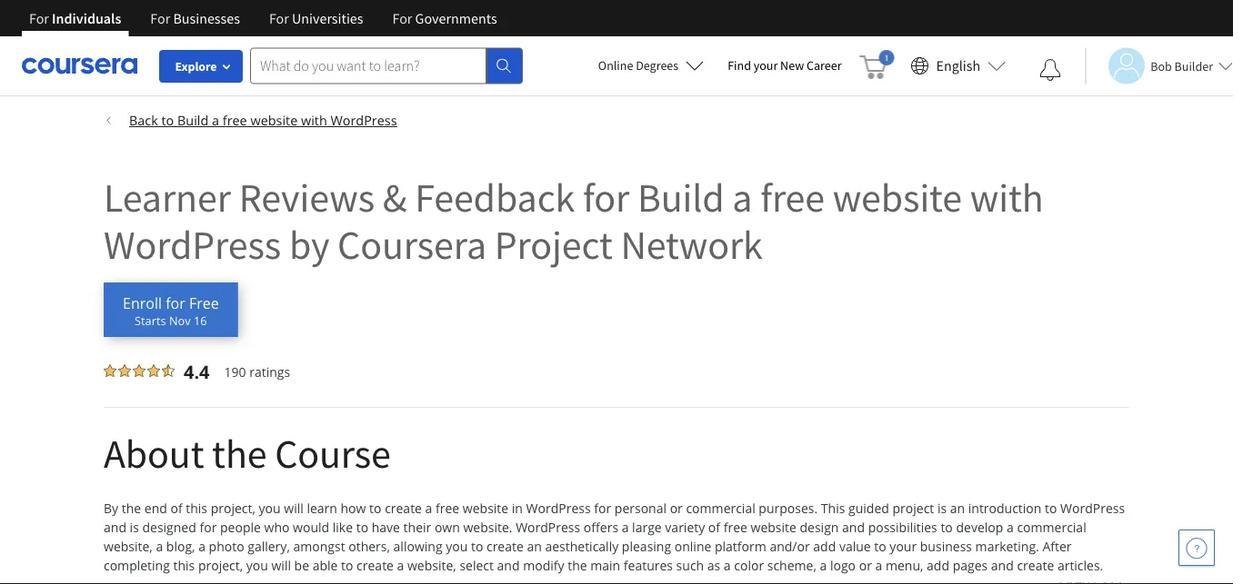 Task type: vqa. For each thing, say whether or not it's contained in the screenshot.
the topmost WILL
yes



Task type: locate. For each thing, give the bounding box(es) containing it.
you up who
[[259, 500, 281, 517]]

2 horizontal spatial the
[[568, 558, 587, 575]]

possibilities
[[868, 519, 937, 537]]

menu,
[[886, 558, 923, 575]]

0 horizontal spatial commercial
[[686, 500, 756, 517]]

nov
[[169, 313, 191, 329]]

of up designed
[[170, 500, 182, 517]]

to
[[161, 111, 174, 129], [369, 500, 382, 517], [1045, 500, 1057, 517], [356, 519, 368, 537], [941, 519, 953, 537], [471, 538, 483, 556], [874, 538, 886, 556], [341, 558, 353, 575]]

this down blog, at the bottom of page
[[173, 558, 195, 575]]

amongst
[[293, 538, 345, 556]]

wordpress up "free"
[[104, 219, 281, 270]]

explore
[[175, 58, 217, 75]]

What do you want to learn? text field
[[250, 48, 487, 84]]

to up business
[[941, 519, 953, 537]]

1 vertical spatial the
[[122, 500, 141, 517]]

the right by
[[122, 500, 141, 517]]

1 vertical spatial your
[[890, 538, 917, 556]]

0 horizontal spatial of
[[170, 500, 182, 517]]

reviews
[[239, 172, 375, 222]]

create down after
[[1017, 558, 1054, 575]]

by the end of this project, you will learn how to create a free website in wordpress for personal or commercial purposes.  this guided project is an introduction to wordpress and is designed for people who would like to have their own website. wordpress offers a large variety of free website design and possibilities to develop a commercial website, a blog, a photo gallery, amongst others, allowing you to create an aesthetically pleasing online platform and/or add value to your business marketing. after completing this project, you will be able to create a website, select and modify the main features such as a color scheme, a logo or a menu, add pages and create articles.
[[104, 500, 1125, 575]]

website inside learner reviews & feedback for build a free website with wordpress by coursera project network
[[833, 172, 962, 222]]

1 vertical spatial you
[[446, 538, 468, 556]]

wordpress right in
[[526, 500, 591, 517]]

this
[[186, 500, 207, 517], [173, 558, 195, 575]]

this up designed
[[186, 500, 207, 517]]

1 horizontal spatial with
[[970, 172, 1044, 222]]

0 horizontal spatial with
[[301, 111, 327, 129]]

website, up completing
[[104, 538, 153, 556]]

for left universities
[[269, 9, 289, 27]]

0 horizontal spatial the
[[122, 500, 141, 517]]

to right able
[[341, 558, 353, 575]]

free
[[223, 111, 247, 129], [760, 172, 825, 222], [436, 500, 459, 517], [724, 519, 747, 537]]

commercial
[[686, 500, 756, 517], [1017, 519, 1087, 537]]

chevron left image
[[104, 115, 115, 126]]

half faded star image
[[162, 365, 175, 377]]

to up the select
[[471, 538, 483, 556]]

3 filled star image from the left
[[147, 365, 160, 377]]

explore button
[[159, 50, 243, 83]]

project, down photo at bottom
[[198, 558, 243, 575]]

1 horizontal spatial an
[[950, 500, 965, 517]]

completing
[[104, 558, 170, 575]]

1 vertical spatial or
[[859, 558, 872, 575]]

find your new career link
[[719, 55, 851, 77]]

governments
[[415, 9, 497, 27]]

1 horizontal spatial commercial
[[1017, 519, 1087, 537]]

such
[[676, 558, 704, 575]]

your right find
[[754, 57, 778, 74]]

a inside learner reviews & feedback for build a free website with wordpress by coursera project network
[[732, 172, 753, 222]]

businesses
[[173, 9, 240, 27]]

1 horizontal spatial is
[[938, 500, 947, 517]]

wordpress up after
[[1060, 500, 1125, 517]]

wordpress down what do you want to learn? text field at the left top
[[331, 111, 397, 129]]

1 filled star image from the left
[[118, 365, 131, 377]]

and
[[104, 519, 126, 537], [842, 519, 865, 537], [497, 558, 520, 575], [991, 558, 1014, 575]]

0 vertical spatial or
[[670, 500, 683, 517]]

how
[[341, 500, 366, 517]]

0 horizontal spatial is
[[130, 519, 139, 537]]

commercial up after
[[1017, 519, 1087, 537]]

for for individuals
[[29, 9, 49, 27]]

for up photo at bottom
[[200, 519, 217, 537]]

1 horizontal spatial your
[[890, 538, 917, 556]]

as
[[707, 558, 721, 575]]

for left "free"
[[166, 294, 185, 313]]

will left be
[[271, 558, 291, 575]]

0 vertical spatial website,
[[104, 538, 153, 556]]

project
[[893, 500, 934, 517]]

1 horizontal spatial filled star image
[[133, 365, 146, 377]]

bob builder
[[1151, 58, 1213, 74]]

0 vertical spatial is
[[938, 500, 947, 517]]

website,
[[104, 538, 153, 556], [407, 558, 456, 575]]

an up the develop
[[950, 500, 965, 517]]

starts
[[135, 313, 166, 329]]

back to build a free website with wordpress link
[[104, 96, 1130, 130]]

for left individuals
[[29, 9, 49, 27]]

0 vertical spatial will
[[284, 500, 304, 517]]

is
[[938, 500, 947, 517], [130, 519, 139, 537]]

will
[[284, 500, 304, 517], [271, 558, 291, 575]]

large
[[632, 519, 662, 537]]

you down gallery,
[[246, 558, 268, 575]]

after
[[1043, 538, 1072, 556]]

2 horizontal spatial filled star image
[[147, 365, 160, 377]]

will up who
[[284, 500, 304, 517]]

to up after
[[1045, 500, 1057, 517]]

shopping cart: 1 item image
[[860, 50, 894, 79]]

for
[[29, 9, 49, 27], [150, 9, 170, 27], [269, 9, 289, 27], [392, 9, 412, 27]]

learn
[[307, 500, 337, 517]]

1 for from the left
[[29, 9, 49, 27]]

190
[[224, 364, 246, 381]]

for
[[583, 172, 630, 222], [166, 294, 185, 313], [594, 500, 611, 517], [200, 519, 217, 537]]

or up variety on the right
[[670, 500, 683, 517]]

0 vertical spatial the
[[212, 428, 267, 479]]

would
[[293, 519, 329, 537]]

0 horizontal spatial filled star image
[[118, 365, 131, 377]]

0 horizontal spatial website,
[[104, 538, 153, 556]]

1 vertical spatial this
[[173, 558, 195, 575]]

your down possibilities
[[890, 538, 917, 556]]

to right like
[[356, 519, 368, 537]]

add down design at the right bottom
[[813, 538, 836, 556]]

others,
[[349, 538, 390, 556]]

0 vertical spatial commercial
[[686, 500, 756, 517]]

back to build a free website with wordpress
[[129, 111, 397, 129]]

3 for from the left
[[269, 9, 289, 27]]

a
[[212, 111, 219, 129], [732, 172, 753, 222], [425, 500, 432, 517], [622, 519, 629, 537], [1007, 519, 1014, 537], [156, 538, 163, 556], [198, 538, 205, 556], [397, 558, 404, 575], [724, 558, 731, 575], [820, 558, 827, 575], [875, 558, 882, 575]]

build
[[177, 111, 209, 129], [637, 172, 725, 222]]

your
[[754, 57, 778, 74], [890, 538, 917, 556]]

project,
[[211, 500, 255, 517], [198, 558, 243, 575]]

to right value
[[874, 538, 886, 556]]

4.4
[[184, 360, 210, 385]]

help center image
[[1186, 537, 1208, 559]]

of up online
[[708, 519, 720, 537]]

project, up people
[[211, 500, 255, 517]]

1 vertical spatial build
[[637, 172, 725, 222]]

4 for from the left
[[392, 9, 412, 27]]

for governments
[[392, 9, 497, 27]]

is left designed
[[130, 519, 139, 537]]

wordpress down in
[[516, 519, 580, 537]]

2 for from the left
[[150, 9, 170, 27]]

for for universities
[[269, 9, 289, 27]]

0 horizontal spatial an
[[527, 538, 542, 556]]

variety
[[665, 519, 705, 537]]

1 horizontal spatial add
[[927, 558, 949, 575]]

english
[[936, 57, 981, 75]]

1 vertical spatial with
[[970, 172, 1044, 222]]

platform
[[715, 538, 766, 556]]

or down value
[[859, 558, 872, 575]]

free inside learner reviews & feedback for build a free website with wordpress by coursera project network
[[760, 172, 825, 222]]

the down aesthetically
[[568, 558, 587, 575]]

the up people
[[212, 428, 267, 479]]

about
[[104, 428, 204, 479]]

0 vertical spatial build
[[177, 111, 209, 129]]

wordpress
[[331, 111, 397, 129], [104, 219, 281, 270], [526, 500, 591, 517], [1060, 500, 1125, 517], [516, 519, 580, 537]]

free inside the "back to build a free website with wordpress" link
[[223, 111, 247, 129]]

0 vertical spatial your
[[754, 57, 778, 74]]

modify
[[523, 558, 564, 575]]

with
[[301, 111, 327, 129], [970, 172, 1044, 222]]

1 horizontal spatial of
[[708, 519, 720, 537]]

wordpress inside learner reviews & feedback for build a free website with wordpress by coursera project network
[[104, 219, 281, 270]]

color
[[734, 558, 764, 575]]

degrees
[[636, 57, 679, 74]]

an up modify
[[527, 538, 542, 556]]

articles.
[[1058, 558, 1103, 575]]

1 horizontal spatial website,
[[407, 558, 456, 575]]

new
[[780, 57, 804, 74]]

filled star image
[[118, 365, 131, 377], [133, 365, 146, 377], [147, 365, 160, 377]]

end
[[144, 500, 167, 517]]

0 horizontal spatial build
[[177, 111, 209, 129]]

1 vertical spatial an
[[527, 538, 542, 556]]

1 vertical spatial add
[[927, 558, 949, 575]]

or
[[670, 500, 683, 517], [859, 558, 872, 575]]

pages
[[953, 558, 988, 575]]

0 vertical spatial with
[[301, 111, 327, 129]]

1 horizontal spatial the
[[212, 428, 267, 479]]

about the course
[[104, 428, 391, 479]]

for left businesses
[[150, 9, 170, 27]]

add down business
[[927, 558, 949, 575]]

allowing
[[393, 538, 443, 556]]

0 vertical spatial add
[[813, 538, 836, 556]]

commercial up variety on the right
[[686, 500, 756, 517]]

for left governments
[[392, 9, 412, 27]]

website, down allowing
[[407, 558, 456, 575]]

you down the own
[[446, 538, 468, 556]]

you
[[259, 500, 281, 517], [446, 538, 468, 556], [246, 558, 268, 575]]

None search field
[[250, 48, 523, 84]]

0 horizontal spatial or
[[670, 500, 683, 517]]

1 vertical spatial is
[[130, 519, 139, 537]]

english button
[[904, 36, 1013, 95]]

1 horizontal spatial build
[[637, 172, 725, 222]]

introduction
[[968, 500, 1042, 517]]

website
[[251, 111, 298, 129], [833, 172, 962, 222], [463, 500, 509, 517], [751, 519, 797, 537]]

add
[[813, 538, 836, 556], [927, 558, 949, 575]]

1 vertical spatial commercial
[[1017, 519, 1087, 537]]

is right project
[[938, 500, 947, 517]]

online degrees button
[[584, 45, 719, 85]]

for down the "back to build a free website with wordpress" link
[[583, 172, 630, 222]]



Task type: describe. For each thing, give the bounding box(es) containing it.
coursera
[[338, 219, 487, 270]]

1 horizontal spatial or
[[859, 558, 872, 575]]

their
[[403, 519, 431, 537]]

website inside the "back to build a free website with wordpress" link
[[251, 111, 298, 129]]

create up their
[[385, 500, 422, 517]]

0 vertical spatial you
[[259, 500, 281, 517]]

the for by
[[122, 500, 141, 517]]

business
[[920, 538, 972, 556]]

who
[[264, 519, 290, 537]]

main
[[590, 558, 620, 575]]

photo
[[209, 538, 244, 556]]

develop
[[956, 519, 1003, 537]]

a inside the "back to build a free website with wordpress" link
[[212, 111, 219, 129]]

enroll for free starts nov 16
[[123, 294, 219, 329]]

and right the select
[[497, 558, 520, 575]]

features
[[624, 558, 673, 575]]

select
[[460, 558, 494, 575]]

bob
[[1151, 58, 1172, 74]]

for inside enroll for free starts nov 16
[[166, 294, 185, 313]]

guided
[[849, 500, 889, 517]]

blog,
[[166, 538, 195, 556]]

2 vertical spatial you
[[246, 558, 268, 575]]

learner
[[104, 172, 231, 222]]

0 vertical spatial an
[[950, 500, 965, 517]]

coursera image
[[22, 51, 137, 80]]

and/or
[[770, 538, 810, 556]]

logo
[[830, 558, 856, 575]]

purposes.
[[759, 500, 818, 517]]

aesthetically
[[545, 538, 619, 556]]

ratings
[[249, 364, 290, 381]]

universities
[[292, 9, 363, 27]]

find
[[728, 57, 751, 74]]

personal
[[615, 500, 667, 517]]

show notifications image
[[1040, 59, 1062, 81]]

gallery,
[[248, 538, 290, 556]]

2 filled star image from the left
[[133, 365, 146, 377]]

2 vertical spatial the
[[568, 558, 587, 575]]

1 vertical spatial will
[[271, 558, 291, 575]]

people
[[220, 519, 261, 537]]

online
[[675, 538, 712, 556]]

0 horizontal spatial your
[[754, 57, 778, 74]]

career
[[807, 57, 842, 74]]

project
[[494, 219, 613, 270]]

like
[[333, 519, 353, 537]]

0 vertical spatial this
[[186, 500, 207, 517]]

build inside learner reviews & feedback for build a free website with wordpress by coursera project network
[[637, 172, 725, 222]]

1 vertical spatial project,
[[198, 558, 243, 575]]

1 vertical spatial of
[[708, 519, 720, 537]]

find your new career
[[728, 57, 842, 74]]

online
[[598, 57, 633, 74]]

create down "website." on the bottom
[[487, 538, 524, 556]]

for up offers
[[594, 500, 611, 517]]

scheme,
[[767, 558, 817, 575]]

by
[[289, 219, 330, 270]]

free
[[189, 294, 219, 313]]

by
[[104, 500, 118, 517]]

and down marketing.
[[991, 558, 1014, 575]]

for universities
[[269, 9, 363, 27]]

builder
[[1175, 58, 1213, 74]]

16
[[194, 313, 207, 329]]

value
[[839, 538, 871, 556]]

your inside by the end of this project, you will learn how to create a free website in wordpress for personal or commercial purposes.  this guided project is an introduction to wordpress and is designed for people who would like to have their own website. wordpress offers a large variety of free website design and possibilities to develop a commercial website, a blog, a photo gallery, amongst others, allowing you to create an aesthetically pleasing online platform and/or add value to your business marketing. after completing this project, you will be able to create a website, select and modify the main features such as a color scheme, a logo or a menu, add pages and create articles.
[[890, 538, 917, 556]]

to up have
[[369, 500, 382, 517]]

banner navigation
[[15, 0, 512, 36]]

and down by
[[104, 519, 126, 537]]

&
[[383, 172, 407, 222]]

be
[[294, 558, 309, 575]]

0 vertical spatial of
[[170, 500, 182, 517]]

offers
[[584, 519, 619, 537]]

for individuals
[[29, 9, 121, 27]]

bob builder button
[[1085, 48, 1233, 84]]

for businesses
[[150, 9, 240, 27]]

course
[[275, 428, 391, 479]]

have
[[372, 519, 400, 537]]

the for about
[[212, 428, 267, 479]]

back
[[129, 111, 158, 129]]

create down others,
[[357, 558, 394, 575]]

feedback
[[415, 172, 575, 222]]

0 vertical spatial project,
[[211, 500, 255, 517]]

with inside learner reviews & feedback for build a free website with wordpress by coursera project network
[[970, 172, 1044, 222]]

for for businesses
[[150, 9, 170, 27]]

website.
[[463, 519, 513, 537]]

this
[[821, 500, 845, 517]]

marketing.
[[976, 538, 1039, 556]]

190 ratings
[[224, 364, 290, 381]]

and up value
[[842, 519, 865, 537]]

enroll
[[123, 294, 162, 313]]

for for governments
[[392, 9, 412, 27]]

designed
[[142, 519, 196, 537]]

1 vertical spatial website,
[[407, 558, 456, 575]]

able
[[313, 558, 338, 575]]

learner reviews & feedback for build a free website with wordpress by coursera project network
[[104, 172, 1044, 270]]

to right back
[[161, 111, 174, 129]]

filled star image
[[104, 365, 116, 377]]

for inside learner reviews & feedback for build a free website with wordpress by coursera project network
[[583, 172, 630, 222]]

in
[[512, 500, 523, 517]]

0 horizontal spatial add
[[813, 538, 836, 556]]

design
[[800, 519, 839, 537]]

individuals
[[52, 9, 121, 27]]

pleasing
[[622, 538, 671, 556]]

network
[[621, 219, 763, 270]]



